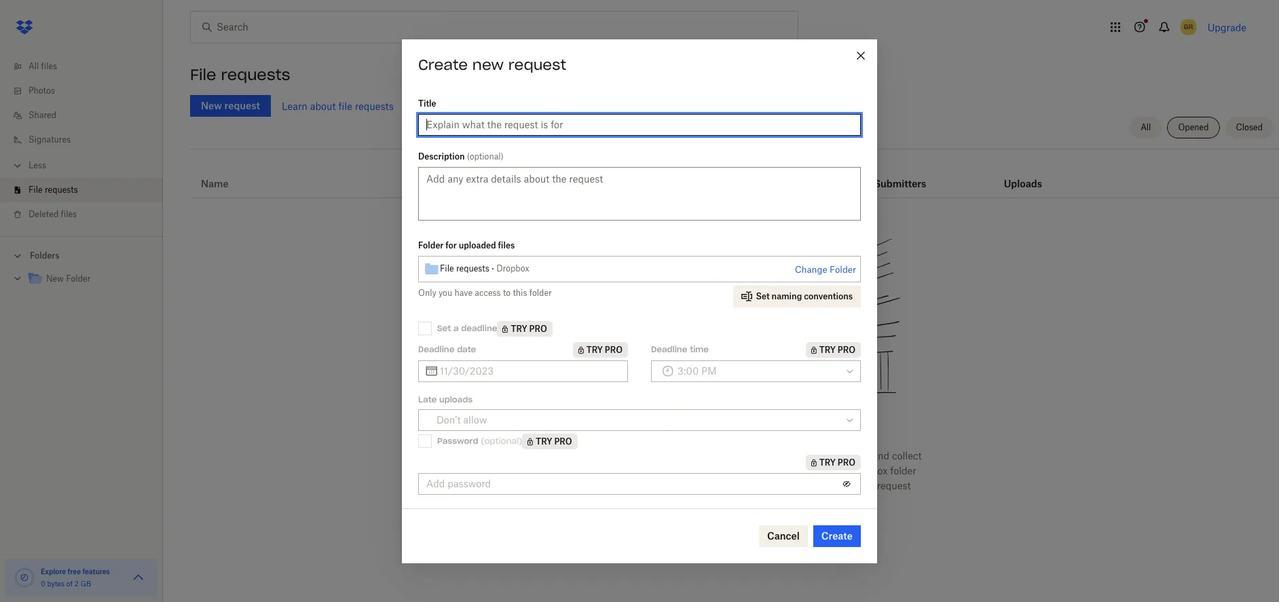 Task type: locate. For each thing, give the bounding box(es) containing it.
1 horizontal spatial set
[[756, 291, 770, 301]]

requests
[[221, 65, 290, 84], [355, 100, 394, 112], [45, 185, 78, 195], [456, 263, 489, 274]]

files up photos
[[41, 61, 57, 71]]

in
[[579, 465, 587, 477]]

0 horizontal spatial to
[[503, 288, 511, 298]]

( right password
[[481, 436, 484, 446]]

requests inside create new request dialog
[[456, 263, 489, 274]]

0 vertical spatial all
[[29, 61, 39, 71]]

from
[[738, 416, 775, 435], [608, 450, 629, 462]]

0 vertical spatial file
[[338, 100, 352, 112]]

1 horizontal spatial column header
[[874, 160, 928, 192]]

all button
[[1130, 117, 1162, 139]]

set a deadline
[[437, 323, 497, 333]]

optional up created
[[470, 151, 501, 161]]

uploaded
[[459, 240, 496, 250]]

1 horizontal spatial access
[[684, 495, 714, 507]]

2 vertical spatial file
[[440, 263, 454, 274]]

to
[[503, 288, 511, 298], [827, 480, 836, 492]]

access down important, at the right of the page
[[684, 495, 714, 507]]

all inside button
[[1141, 122, 1151, 132]]

0 vertical spatial access
[[475, 288, 501, 298]]

pro
[[529, 324, 547, 334], [605, 345, 623, 355], [838, 345, 855, 355], [554, 436, 572, 446], [838, 457, 855, 467]]

files inside 'link'
[[61, 209, 77, 219]]

all inside list
[[29, 61, 39, 71]]

and
[[873, 450, 889, 462]]

new folder
[[46, 274, 90, 284]]

deleted
[[29, 209, 59, 219]]

set inside button
[[756, 291, 770, 301]]

file requests inside list item
[[29, 185, 78, 195]]

1 horizontal spatial request
[[877, 480, 911, 492]]

have down file requests • dropbox
[[455, 288, 473, 298]]

learn about file requests link
[[282, 100, 394, 112]]

to inside create new request dialog
[[503, 288, 511, 298]]

all
[[29, 61, 39, 71], [1141, 122, 1151, 132]]

) for password ( optional )
[[519, 436, 522, 446]]

set up the deadline date
[[437, 323, 451, 333]]

) right password
[[519, 436, 522, 446]]

files right uploaded
[[498, 240, 515, 250]]

upload
[[793, 480, 824, 492]]

1 vertical spatial folder
[[890, 465, 916, 477]]

1 horizontal spatial have
[[731, 450, 752, 462]]

0 horizontal spatial folder
[[529, 288, 552, 298]]

0 horizontal spatial request
[[508, 55, 566, 74]]

you right only
[[439, 288, 452, 298]]

requests up the deleted files
[[45, 185, 78, 195]]

2 horizontal spatial a
[[842, 465, 847, 477]]

folder inside request files from anyone, whether they have a dropbox account or not, and collect them in your dropbox. files will be automatically organized into a dropbox folder you choose. your privacy is important, so those who upload to your file request cannot access your dropbox account.
[[890, 465, 916, 477]]

1 vertical spatial set
[[437, 323, 451, 333]]

optional right password
[[484, 436, 519, 446]]

deadline left 'date'
[[418, 344, 455, 354]]

0
[[41, 580, 45, 588]]

( for description
[[467, 151, 470, 161]]

file inside request files from anyone, whether they have a dropbox account or not, and collect them in your dropbox. files will be automatically organized into a dropbox folder you choose. your privacy is important, so those who upload to your file request cannot access your dropbox account.
[[860, 480, 874, 492]]

quota usage element
[[14, 567, 35, 589]]

folders
[[30, 251, 59, 261]]

folder for change folder
[[830, 264, 856, 275]]

a up automatically
[[754, 450, 759, 462]]

whether
[[669, 450, 706, 462]]

try pro
[[511, 324, 547, 334], [586, 345, 623, 355], [819, 345, 855, 355], [536, 436, 572, 446], [819, 457, 855, 467]]

0 horizontal spatial file
[[338, 100, 352, 112]]

1 vertical spatial a
[[754, 450, 759, 462]]

have
[[455, 288, 473, 298], [731, 450, 752, 462]]

deadline for deadline time
[[651, 344, 687, 354]]

all up photos
[[29, 61, 39, 71]]

a up the deadline date
[[453, 323, 459, 333]]

0 horizontal spatial access
[[475, 288, 501, 298]]

1 vertical spatial (
[[481, 436, 484, 446]]

a right into on the right of the page
[[842, 465, 847, 477]]

•
[[492, 263, 494, 274]]

1 vertical spatial access
[[684, 495, 714, 507]]

from inside request files from anyone, whether they have a dropbox account or not, and collect them in your dropbox. files will be automatically organized into a dropbox folder you choose. your privacy is important, so those who upload to your file request cannot access your dropbox account.
[[608, 450, 629, 462]]

to down into on the right of the page
[[827, 480, 836, 492]]

0 vertical spatial )
[[501, 151, 504, 161]]

be
[[697, 465, 709, 477]]

0 vertical spatial request
[[508, 55, 566, 74]]

for
[[446, 240, 457, 250]]

)
[[501, 151, 504, 161], [519, 436, 522, 446]]

0 horizontal spatial file requests
[[29, 185, 78, 195]]

created button
[[484, 176, 521, 192]]

Title text field
[[426, 117, 853, 132]]

1 horizontal spatial from
[[738, 416, 775, 435]]

0 horizontal spatial deadline
[[418, 344, 455, 354]]

request inside create new request dialog
[[508, 55, 566, 74]]

shared link
[[11, 103, 163, 128]]

none text field inside create new request dialog
[[440, 364, 620, 379]]

dropbox down the those
[[739, 495, 777, 507]]

0 vertical spatial from
[[738, 416, 775, 435]]

1 horizontal spatial folder
[[418, 240, 444, 250]]

folder inside new folder link
[[66, 274, 90, 284]]

upgrade link
[[1208, 21, 1247, 33]]

files inside request files from anyone, whether they have a dropbox account or not, and collect them in your dropbox. files will be automatically organized into a dropbox folder you choose. your privacy is important, so those who upload to your file request cannot access your dropbox account.
[[587, 450, 606, 462]]

1 vertical spatial your
[[838, 480, 858, 492]]

only
[[418, 288, 436, 298]]

folder left for
[[418, 240, 444, 250]]

who
[[772, 480, 791, 492]]

account
[[803, 450, 839, 462]]

0 horizontal spatial set
[[437, 323, 451, 333]]

files inside create new request dialog
[[498, 240, 515, 250]]

folder
[[418, 240, 444, 250], [830, 264, 856, 275], [66, 274, 90, 284]]

pro down conventions
[[838, 345, 855, 355]]

to inside request files from anyone, whether they have a dropbox account or not, and collect them in your dropbox. files will be automatically organized into a dropbox folder you choose. your privacy is important, so those who upload to your file request cannot access your dropbox account.
[[827, 480, 836, 492]]

1 deadline from the left
[[418, 344, 455, 354]]

row
[[190, 154, 1279, 198]]

all for all files
[[29, 61, 39, 71]]

folder down collect
[[890, 465, 916, 477]]

None text field
[[440, 364, 620, 379]]

list
[[0, 46, 163, 236]]

0 horizontal spatial column header
[[679, 160, 760, 192]]

pro up request
[[554, 436, 572, 446]]

0 horizontal spatial folder
[[66, 274, 90, 284]]

set for set naming conventions
[[756, 291, 770, 301]]

deleted files link
[[11, 202, 163, 227]]

0 vertical spatial have
[[455, 288, 473, 298]]

file requests list item
[[0, 178, 163, 202]]

) up created
[[501, 151, 504, 161]]

0 horizontal spatial )
[[501, 151, 504, 161]]

pro trial element
[[497, 321, 553, 336], [573, 342, 628, 357], [806, 342, 861, 357], [522, 434, 578, 449], [806, 455, 861, 470]]

0 horizontal spatial a
[[453, 323, 459, 333]]

files up the in
[[587, 450, 606, 462]]

1 vertical spatial have
[[731, 450, 752, 462]]

0 horizontal spatial create
[[418, 55, 468, 74]]

pro right deadline
[[529, 324, 547, 334]]

1 vertical spatial request
[[877, 480, 911, 492]]

0 vertical spatial file
[[190, 65, 216, 84]]

password ( optional )
[[437, 436, 522, 446]]

1 horizontal spatial create
[[821, 530, 853, 541]]

2 column header from the left
[[874, 160, 928, 192]]

folder right new
[[66, 274, 90, 284]]

file inside create new request dialog
[[440, 263, 454, 274]]

try
[[511, 324, 527, 334], [586, 345, 603, 355], [819, 345, 836, 355], [536, 436, 552, 446], [819, 457, 836, 467]]

description
[[418, 151, 465, 161]]

1 vertical spatial to
[[827, 480, 836, 492]]

0 vertical spatial set
[[756, 291, 770, 301]]

request inside request files from anyone, whether they have a dropbox account or not, and collect them in your dropbox. files will be automatically organized into a dropbox folder you choose. your privacy is important, so those who upload to your file request cannot access your dropbox account.
[[877, 480, 911, 492]]

to left this
[[503, 288, 511, 298]]

dropbox inside create new request dialog
[[496, 263, 529, 274]]

0 vertical spatial optional
[[470, 151, 501, 161]]

0 vertical spatial your
[[590, 465, 610, 477]]

0 horizontal spatial all
[[29, 61, 39, 71]]

1 vertical spatial from
[[608, 450, 629, 462]]

request down and
[[877, 480, 911, 492]]

1 horizontal spatial folder
[[890, 465, 916, 477]]

0 vertical spatial folder
[[529, 288, 552, 298]]

a inside dialog
[[453, 323, 459, 333]]

0 horizontal spatial your
[[590, 465, 610, 477]]

1 horizontal spatial (
[[481, 436, 484, 446]]

2 horizontal spatial column header
[[1004, 160, 1058, 192]]

create inside "button"
[[821, 530, 853, 541]]

request
[[508, 55, 566, 74], [877, 480, 911, 492]]

deadline for deadline date
[[418, 344, 455, 354]]

something
[[651, 416, 734, 435]]

create right cancel on the bottom right of the page
[[821, 530, 853, 541]]

a
[[453, 323, 459, 333], [754, 450, 759, 462], [842, 465, 847, 477]]

1 vertical spatial create
[[821, 530, 853, 541]]

opened
[[1178, 122, 1209, 132]]

1 horizontal spatial your
[[717, 495, 737, 507]]

( right description
[[467, 151, 470, 161]]

this
[[513, 288, 527, 298]]

create new request
[[418, 55, 566, 74]]

change
[[795, 264, 827, 275]]

0 horizontal spatial you
[[439, 288, 452, 298]]

folder inside change folder button
[[830, 264, 856, 275]]

have inside create new request dialog
[[455, 288, 473, 298]]

1 horizontal spatial deadline
[[651, 344, 687, 354]]

access
[[475, 288, 501, 298], [684, 495, 714, 507]]

1 horizontal spatial file requests
[[190, 65, 290, 84]]

you down them
[[558, 480, 574, 492]]

0 vertical spatial to
[[503, 288, 511, 298]]

1 horizontal spatial a
[[754, 450, 759, 462]]

opened button
[[1167, 117, 1220, 139]]

access down file requests • dropbox
[[475, 288, 501, 298]]

access inside create new request dialog
[[475, 288, 501, 298]]

0 horizontal spatial (
[[467, 151, 470, 161]]

0 horizontal spatial from
[[608, 450, 629, 462]]

0 vertical spatial create
[[418, 55, 468, 74]]

create up title
[[418, 55, 468, 74]]

column header
[[679, 160, 760, 192], [874, 160, 928, 192], [1004, 160, 1058, 192]]

dropbox
[[496, 263, 529, 274], [762, 450, 800, 462], [850, 465, 888, 477], [739, 495, 777, 507]]

requests left •
[[456, 263, 489, 274]]

collect
[[892, 450, 922, 462]]

need
[[606, 416, 646, 435]]

0 vertical spatial a
[[453, 323, 459, 333]]

your down into on the right of the page
[[838, 480, 858, 492]]

change folder
[[795, 264, 856, 275]]

1 horizontal spatial )
[[519, 436, 522, 446]]

(
[[467, 151, 470, 161], [481, 436, 484, 446]]

file down not,
[[860, 480, 874, 492]]

explore
[[41, 568, 66, 576]]

privacy
[[637, 480, 669, 492]]

set left naming
[[756, 291, 770, 301]]

1 horizontal spatial to
[[827, 480, 836, 492]]

1 vertical spatial file requests
[[29, 185, 78, 195]]

deadline
[[418, 344, 455, 354], [651, 344, 687, 354]]

all left opened
[[1141, 122, 1151, 132]]

0 horizontal spatial file
[[29, 185, 43, 195]]

1 horizontal spatial file
[[860, 480, 874, 492]]

2 horizontal spatial file
[[440, 263, 454, 274]]

organized
[[775, 465, 819, 477]]

optional
[[470, 151, 501, 161], [484, 436, 519, 446]]

change folder button
[[795, 261, 856, 278]]

folder up conventions
[[830, 264, 856, 275]]

file requests up learn
[[190, 65, 290, 84]]

1 vertical spatial you
[[558, 480, 574, 492]]

1 horizontal spatial you
[[558, 480, 574, 492]]

from up automatically
[[738, 416, 775, 435]]

file
[[338, 100, 352, 112], [860, 480, 874, 492]]

create
[[418, 55, 468, 74], [821, 530, 853, 541]]

0 horizontal spatial have
[[455, 288, 473, 298]]

file right about
[[338, 100, 352, 112]]

1 horizontal spatial all
[[1141, 122, 1151, 132]]

deadline left time
[[651, 344, 687, 354]]

naming
[[772, 291, 802, 301]]

description ( optional )
[[418, 151, 504, 161]]

anyone,
[[632, 450, 666, 462]]

your
[[614, 480, 634, 492]]

1 vertical spatial optional
[[484, 436, 519, 446]]

dropbox.
[[612, 465, 653, 477]]

your
[[590, 465, 610, 477], [838, 480, 858, 492], [717, 495, 737, 507]]

password
[[437, 436, 478, 446]]

folder right this
[[529, 288, 552, 298]]

access inside request files from anyone, whether they have a dropbox account or not, and collect them in your dropbox. files will be automatically organized into a dropbox folder you choose. your privacy is important, so those who upload to your file request cannot access your dropbox account.
[[684, 495, 714, 507]]

2 deadline from the left
[[651, 344, 687, 354]]

1 vertical spatial all
[[1141, 122, 1151, 132]]

files
[[41, 61, 57, 71], [61, 209, 77, 219], [498, 240, 515, 250], [587, 450, 606, 462]]

your down so
[[717, 495, 737, 507]]

title
[[418, 98, 436, 108]]

Add password password field
[[426, 476, 836, 491]]

file requests up the deleted files
[[29, 185, 78, 195]]

1 vertical spatial )
[[519, 436, 522, 446]]

dropbox right •
[[496, 263, 529, 274]]

requests inside list item
[[45, 185, 78, 195]]

you inside request files from anyone, whether they have a dropbox account or not, and collect them in your dropbox. files will be automatically organized into a dropbox folder you choose. your privacy is important, so those who upload to your file request cannot access your dropbox account.
[[558, 480, 574, 492]]

from up the dropbox.
[[608, 450, 629, 462]]

signatures
[[29, 134, 71, 145]]

your up choose.
[[590, 465, 610, 477]]

request right new
[[508, 55, 566, 74]]

0 vertical spatial you
[[439, 288, 452, 298]]

late uploads
[[418, 394, 473, 404]]

0 vertical spatial (
[[467, 151, 470, 161]]

files right deleted
[[61, 209, 77, 219]]

1 vertical spatial file
[[860, 480, 874, 492]]

create for create
[[821, 530, 853, 541]]

1 vertical spatial file
[[29, 185, 43, 195]]

2 horizontal spatial folder
[[830, 264, 856, 275]]

have up automatically
[[731, 450, 752, 462]]



Task type: describe. For each thing, give the bounding box(es) containing it.
or
[[841, 450, 851, 462]]

account.
[[780, 495, 819, 507]]

optional for description ( optional )
[[470, 151, 501, 161]]

date
[[457, 344, 476, 354]]

learn
[[282, 100, 307, 112]]

deleted files
[[29, 209, 77, 219]]

shared
[[29, 110, 56, 120]]

files for all files
[[41, 61, 57, 71]]

bytes
[[47, 580, 65, 588]]

pro left deadline time in the bottom right of the page
[[605, 345, 623, 355]]

cancel
[[767, 530, 800, 541]]

1 horizontal spatial file
[[190, 65, 216, 84]]

cannot
[[650, 495, 681, 507]]

dropbox image
[[11, 14, 38, 41]]

folder for uploaded files
[[418, 240, 515, 250]]

Add any extra details about the request text field
[[418, 167, 861, 220]]

3 column header from the left
[[1004, 160, 1058, 192]]

choose.
[[577, 480, 611, 492]]

free
[[68, 568, 81, 576]]

someone?
[[780, 416, 864, 435]]

photos
[[29, 86, 55, 96]]

deadline date
[[418, 344, 476, 354]]

those
[[744, 480, 769, 492]]

name
[[201, 178, 229, 189]]

optional for password ( optional )
[[484, 436, 519, 446]]

create for create new request
[[418, 55, 468, 74]]

less
[[29, 160, 46, 170]]

late
[[418, 394, 437, 404]]

1 column header from the left
[[679, 160, 760, 192]]

set naming conventions button
[[733, 285, 861, 307]]

photos link
[[11, 79, 163, 103]]

file inside list item
[[29, 185, 43, 195]]

file requests • dropbox
[[440, 263, 529, 274]]

0 vertical spatial file requests
[[190, 65, 290, 84]]

files for deleted files
[[61, 209, 77, 219]]

from for anyone,
[[608, 450, 629, 462]]

less image
[[11, 159, 24, 172]]

row containing name
[[190, 154, 1279, 198]]

closed
[[1236, 122, 1263, 132]]

deadline
[[461, 323, 497, 333]]

file requests link
[[11, 178, 163, 202]]

learn about file requests
[[282, 100, 394, 112]]

all files
[[29, 61, 57, 71]]

all for all
[[1141, 122, 1151, 132]]

2 vertical spatial your
[[717, 495, 737, 507]]

pro left and
[[838, 457, 855, 467]]

folder inside create new request dialog
[[529, 288, 552, 298]]

new folder link
[[27, 270, 152, 289]]

important,
[[682, 480, 729, 492]]

files
[[655, 465, 676, 477]]

not,
[[853, 450, 870, 462]]

all files link
[[11, 54, 163, 79]]

have inside request files from anyone, whether they have a dropbox account or not, and collect them in your dropbox. files will be automatically organized into a dropbox folder you choose. your privacy is important, so those who upload to your file request cannot access your dropbox account.
[[731, 450, 752, 462]]

time
[[690, 344, 709, 354]]

deadline time
[[651, 344, 709, 354]]

set for set a deadline
[[437, 323, 451, 333]]

2 vertical spatial a
[[842, 465, 847, 477]]

list containing all files
[[0, 46, 163, 236]]

conventions
[[804, 291, 853, 301]]

requests right about
[[355, 100, 394, 112]]

need something from someone?
[[606, 416, 864, 435]]

closed button
[[1225, 117, 1274, 139]]

from for someone?
[[738, 416, 775, 435]]

they
[[709, 450, 728, 462]]

dropbox down not,
[[850, 465, 888, 477]]

automatically
[[711, 465, 772, 477]]

only you have access to this folder
[[418, 288, 552, 298]]

upgrade
[[1208, 21, 1247, 33]]

2 horizontal spatial your
[[838, 480, 858, 492]]

request files from anyone, whether they have a dropbox account or not, and collect them in your dropbox. files will be automatically organized into a dropbox folder you choose. your privacy is important, so those who upload to your file request cannot access your dropbox account.
[[548, 450, 922, 507]]

about
[[310, 100, 336, 112]]

created
[[484, 178, 521, 189]]

will
[[679, 465, 695, 477]]

create new request dialog
[[402, 39, 877, 563]]

requests up learn
[[221, 65, 290, 84]]

into
[[822, 465, 839, 477]]

folder for new folder
[[66, 274, 90, 284]]

folders button
[[0, 245, 163, 265]]

them
[[553, 465, 576, 477]]

new
[[472, 55, 504, 74]]

uploads
[[439, 394, 473, 404]]

dropbox up organized
[[762, 450, 800, 462]]

set naming conventions
[[756, 291, 853, 301]]

request
[[548, 450, 584, 462]]

features
[[82, 568, 110, 576]]

new
[[46, 274, 64, 284]]

so
[[731, 480, 742, 492]]

you inside create new request dialog
[[439, 288, 452, 298]]

cancel button
[[759, 525, 808, 547]]

signatures link
[[11, 128, 163, 152]]

create button
[[813, 525, 861, 547]]

files for request files from anyone, whether they have a dropbox account or not, and collect them in your dropbox. files will be automatically organized into a dropbox folder you choose. your privacy is important, so those who upload to your file request cannot access your dropbox account.
[[587, 450, 606, 462]]

of
[[66, 580, 73, 588]]

explore free features 0 bytes of 2 gb
[[41, 568, 110, 588]]

) for description ( optional )
[[501, 151, 504, 161]]

( for password
[[481, 436, 484, 446]]



Task type: vqa. For each thing, say whether or not it's contained in the screenshot.
someone?
yes



